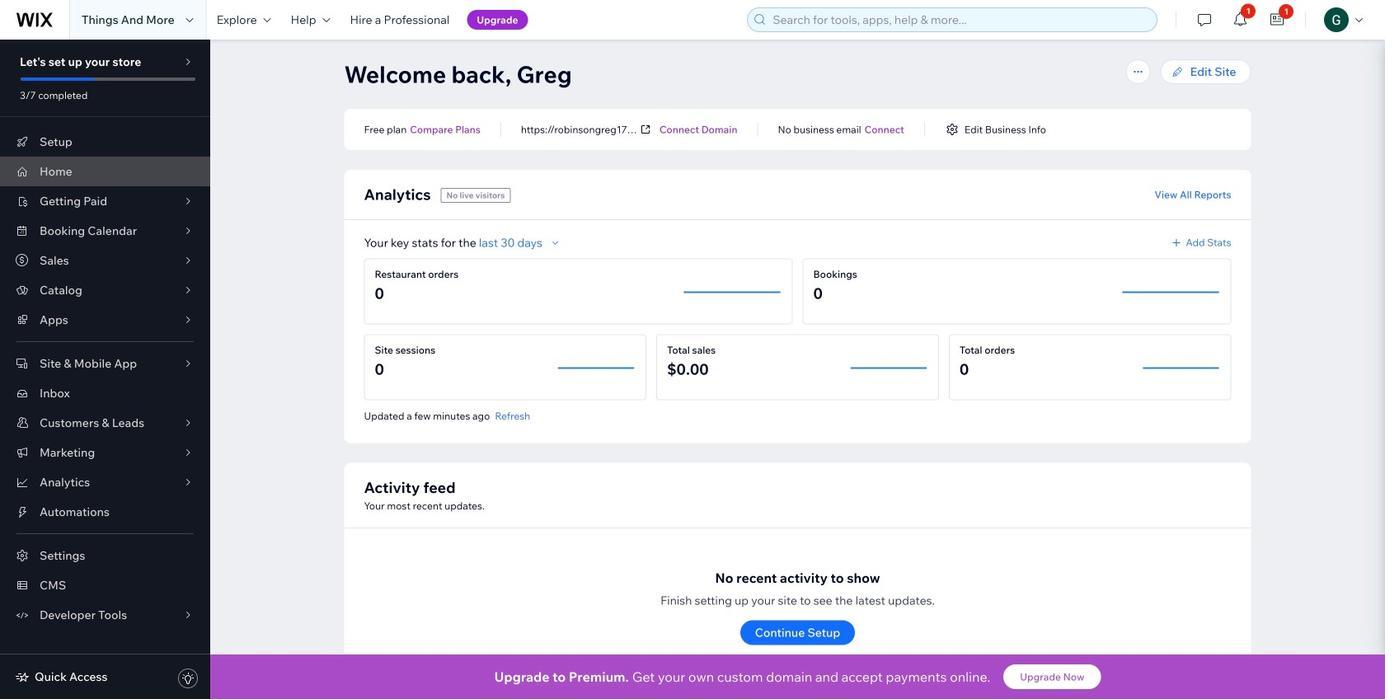 Task type: describe. For each thing, give the bounding box(es) containing it.
sidebar element
[[0, 40, 210, 700]]

Search for tools, apps, help & more... field
[[768, 8, 1153, 31]]



Task type: vqa. For each thing, say whether or not it's contained in the screenshot.
Search for tools, apps, help & more... FIELD
yes



